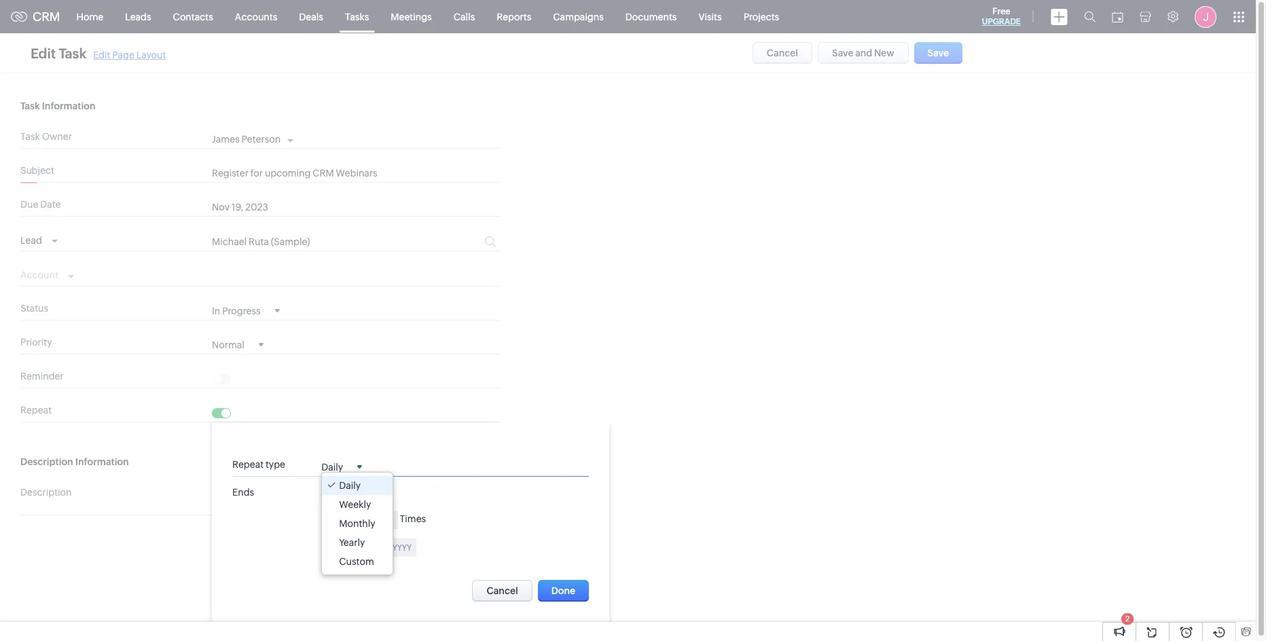 Task type: vqa. For each thing, say whether or not it's contained in the screenshot.
Reminder on the left of page
yes



Task type: describe. For each thing, give the bounding box(es) containing it.
profile image
[[1196, 6, 1217, 28]]

times
[[398, 514, 426, 525]]

upgrade
[[983, 17, 1022, 27]]

search element
[[1077, 0, 1104, 33]]

information for description information
[[75, 457, 129, 467]]

layout
[[136, 49, 166, 60]]

leads
[[125, 11, 151, 22]]

crm
[[33, 10, 60, 24]]

status
[[20, 303, 48, 314]]

search image
[[1085, 11, 1096, 22]]

type
[[266, 459, 285, 470]]

0 horizontal spatial edit
[[31, 45, 56, 61]]

task information
[[20, 101, 95, 111]]

repeat for repeat type
[[232, 459, 264, 470]]

description for description
[[20, 487, 72, 498]]

after
[[337, 514, 361, 525]]

contacts
[[173, 11, 213, 22]]

tasks link
[[334, 0, 380, 33]]

accounts link
[[224, 0, 288, 33]]

projects link
[[733, 0, 791, 33]]

meetings link
[[380, 0, 443, 33]]

edit task edit page layout
[[31, 45, 166, 61]]

tasks
[[345, 11, 369, 22]]

reports
[[497, 11, 532, 22]]

daily for daily field
[[322, 462, 343, 473]]

profile element
[[1187, 0, 1225, 33]]

priority
[[20, 337, 52, 348]]

visits link
[[688, 0, 733, 33]]

meetings
[[391, 11, 432, 22]]

campaigns link
[[543, 0, 615, 33]]

subject
[[20, 165, 54, 176]]

ends
[[232, 487, 254, 498]]



Task type: locate. For each thing, give the bounding box(es) containing it.
create menu image
[[1051, 8, 1068, 25]]

projects
[[744, 11, 780, 22]]

custom
[[339, 556, 374, 567]]

2
[[1126, 615, 1130, 623]]

free upgrade
[[983, 6, 1022, 27]]

description information
[[20, 457, 129, 467]]

1 vertical spatial daily
[[339, 480, 361, 491]]

peterson
[[242, 134, 281, 145]]

reminder
[[20, 371, 64, 382]]

edit left "page"
[[93, 49, 110, 60]]

None text field
[[212, 168, 500, 179], [364, 511, 398, 529], [212, 168, 500, 179], [364, 511, 398, 529]]

1 description from the top
[[20, 457, 73, 467]]

1 horizontal spatial repeat
[[232, 459, 264, 470]]

edit
[[31, 45, 56, 61], [93, 49, 110, 60]]

create menu element
[[1043, 0, 1077, 33]]

repeat type
[[232, 459, 285, 470]]

0 vertical spatial daily
[[322, 462, 343, 473]]

description
[[20, 457, 73, 467], [20, 487, 72, 498]]

campaigns
[[553, 11, 604, 22]]

0 horizontal spatial repeat
[[20, 405, 52, 416]]

repeat for repeat
[[20, 405, 52, 416]]

crm link
[[11, 10, 60, 24]]

home link
[[66, 0, 114, 33]]

2 vertical spatial task
[[20, 131, 40, 142]]

daily inside field
[[322, 462, 343, 473]]

edit down the "crm"
[[31, 45, 56, 61]]

edit inside edit task edit page layout
[[93, 49, 110, 60]]

leads link
[[114, 0, 162, 33]]

description for description information
[[20, 457, 73, 467]]

documents link
[[615, 0, 688, 33]]

1 vertical spatial information
[[75, 457, 129, 467]]

1 vertical spatial description
[[20, 487, 72, 498]]

on
[[337, 542, 352, 553]]

task up task owner
[[20, 101, 40, 111]]

home
[[77, 11, 103, 22]]

calls
[[454, 11, 475, 22]]

due date
[[20, 199, 61, 210]]

task down home
[[59, 45, 87, 61]]

daily
[[322, 462, 343, 473], [339, 480, 361, 491]]

page
[[112, 49, 134, 60]]

visits
[[699, 11, 722, 22]]

None button
[[753, 42, 813, 64], [818, 42, 909, 64], [915, 42, 963, 64], [473, 580, 533, 602], [538, 580, 589, 602], [753, 42, 813, 64], [818, 42, 909, 64], [915, 42, 963, 64], [473, 580, 533, 602], [538, 580, 589, 602]]

owner
[[42, 131, 72, 142]]

0 vertical spatial task
[[59, 45, 87, 61]]

reports link
[[486, 0, 543, 33]]

accounts
[[235, 11, 278, 22]]

calls link
[[443, 0, 486, 33]]

2 description from the top
[[20, 487, 72, 498]]

daily up the 'weekly'
[[339, 480, 361, 491]]

Daily field
[[322, 461, 362, 473]]

task for task information
[[20, 101, 40, 111]]

0 vertical spatial repeat
[[20, 405, 52, 416]]

task
[[59, 45, 87, 61], [20, 101, 40, 111], [20, 131, 40, 142]]

deals
[[299, 11, 323, 22]]

edit page layout link
[[93, 49, 166, 60]]

calendar image
[[1113, 11, 1124, 22]]

1 vertical spatial task
[[20, 101, 40, 111]]

0 vertical spatial information
[[42, 101, 95, 111]]

tree
[[322, 473, 393, 575]]

information for task information
[[42, 101, 95, 111]]

james
[[212, 134, 240, 145]]

never
[[337, 490, 363, 501]]

repeat
[[20, 405, 52, 416], [232, 459, 264, 470]]

1 vertical spatial repeat
[[232, 459, 264, 470]]

yearly
[[339, 537, 365, 548]]

documents
[[626, 11, 677, 22]]

free
[[993, 6, 1011, 16]]

daily inside tree
[[339, 480, 361, 491]]

contacts link
[[162, 0, 224, 33]]

date
[[40, 199, 61, 210]]

daily up 'never'
[[322, 462, 343, 473]]

None text field
[[212, 237, 433, 248]]

due
[[20, 199, 38, 210]]

monthly
[[339, 518, 376, 529]]

repeat down the 'reminder'
[[20, 405, 52, 416]]

0 vertical spatial description
[[20, 457, 73, 467]]

mmm d, yyyy text field
[[212, 202, 456, 213]]

1 horizontal spatial edit
[[93, 49, 110, 60]]

deals link
[[288, 0, 334, 33]]

task for task owner
[[20, 131, 40, 142]]

mmm d, yyyy text field
[[355, 539, 417, 557]]

Complete all the steps from Getting Started wizard text field
[[212, 484, 500, 510]]

repeat left type at left
[[232, 459, 264, 470]]

task left owner
[[20, 131, 40, 142]]

daily for tree containing daily
[[339, 480, 361, 491]]

weekly
[[339, 499, 371, 510]]

information
[[42, 101, 95, 111], [75, 457, 129, 467]]

tree containing daily
[[322, 473, 393, 575]]

james peterson
[[212, 134, 281, 145]]

task owner
[[20, 131, 72, 142]]



